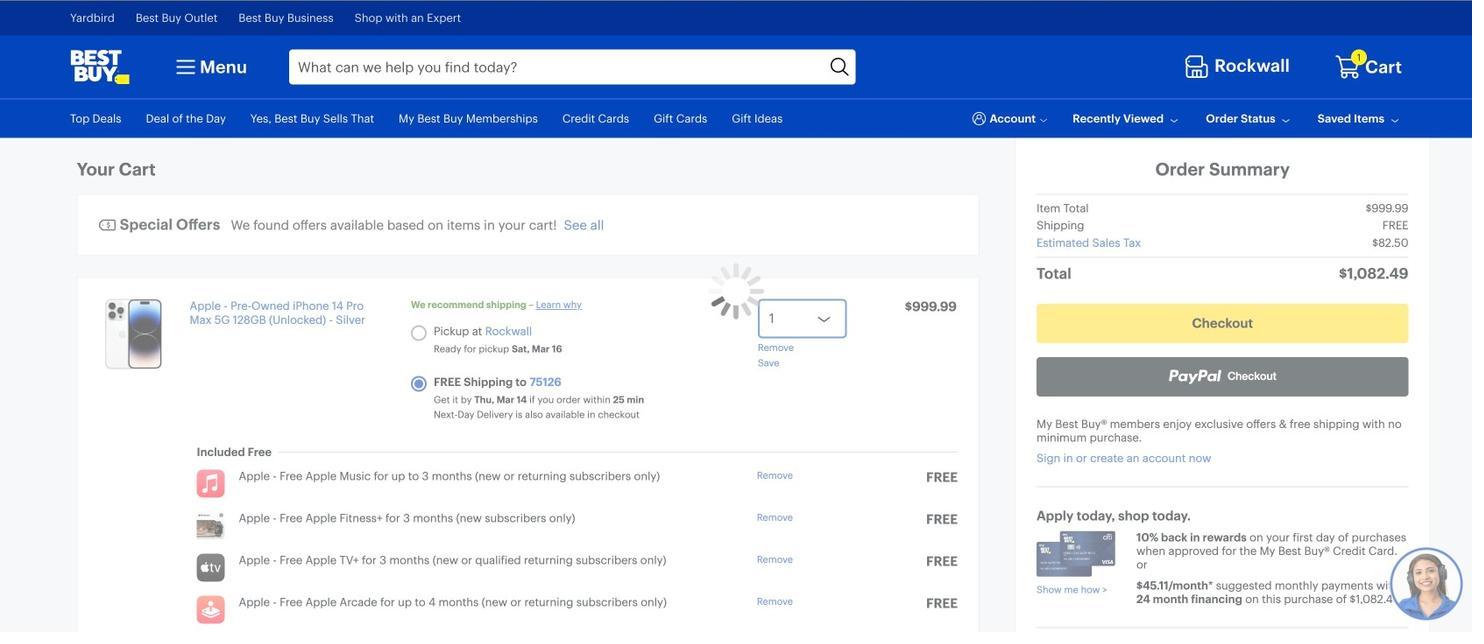 Task type: vqa. For each thing, say whether or not it's contained in the screenshot.
the security code is the 3 digit CVC code found on the back of the card image
no



Task type: describe. For each thing, give the bounding box(es) containing it.
apple - pre-owned iphone 14 pro max 5g 128gb (unlocked) - silver image
[[105, 299, 162, 370]]

utility element
[[70, 100, 1403, 138]]

order summary element
[[980, 138, 1431, 633]]

menu image
[[172, 53, 200, 81]]

paypal checkout image
[[1169, 370, 1277, 385]]

Type to search. Navigate forward to hear suggestions text field
[[289, 50, 825, 85]]

bestbuy.com image
[[70, 50, 130, 85]]



Task type: locate. For each thing, give the bounding box(es) containing it.
None radio
[[411, 325, 427, 341], [411, 377, 427, 392], [411, 325, 427, 341], [411, 377, 427, 392]]

cart icon image
[[1335, 54, 1361, 80]]



